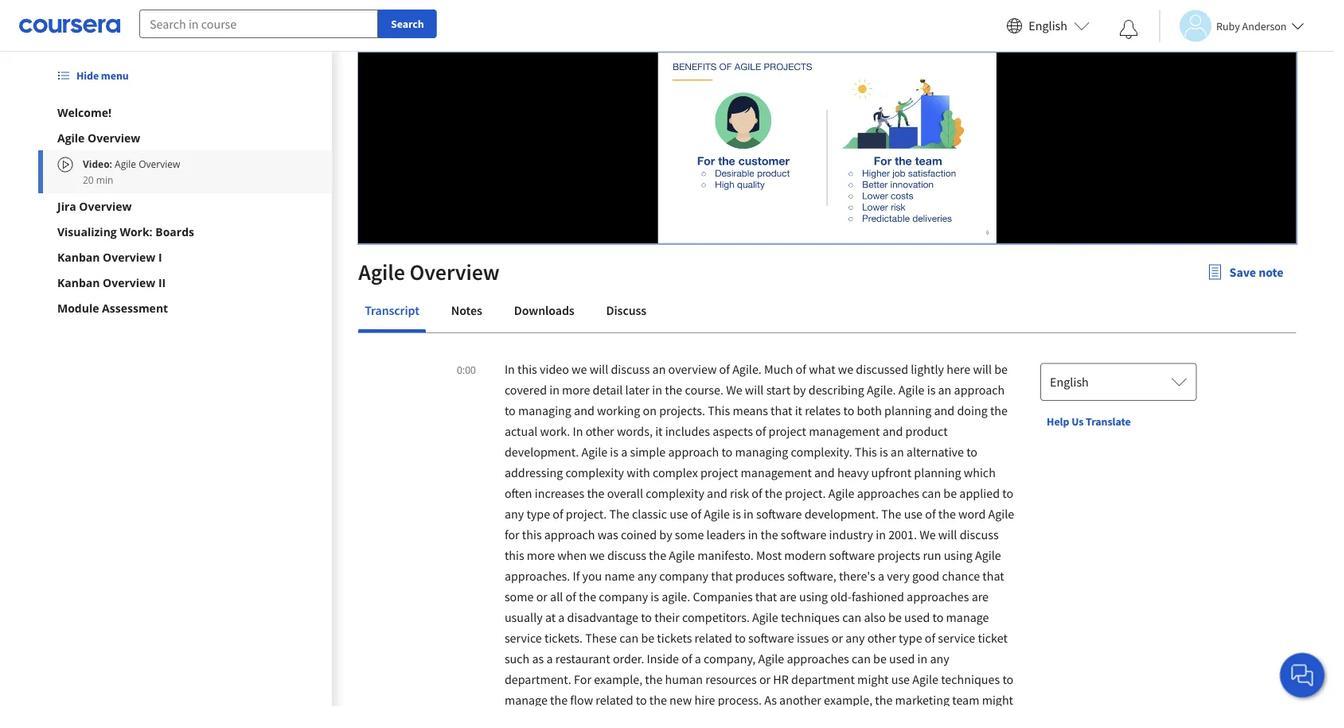 Task type: vqa. For each thing, say whether or not it's contained in the screenshot.
304
no



Task type: describe. For each thing, give the bounding box(es) containing it.
risk
[[730, 486, 749, 501]]

agile down working
[[581, 444, 607, 460]]

techniques inside use agile techniques to manage the flow related to the new hire process.
[[941, 672, 1000, 688]]

hide menu
[[76, 68, 129, 83]]

kanban for kanban overview i
[[57, 250, 100, 265]]

by inside the use of the word agile for this approach was coined by
[[659, 527, 672, 543]]

companies
[[693, 589, 752, 605]]

1 horizontal spatial company
[[659, 568, 708, 584]]

module
[[57, 300, 99, 316]]

the inside "we will discuss this more when we discuss the agile manifesto."
[[648, 548, 666, 564]]

words,
[[616, 423, 652, 439]]

to inside agile techniques can also be used to manage service tickets.
[[932, 610, 943, 626]]

any other type of service ticket such as a restaurant order. button
[[504, 630, 1007, 667]]

at
[[545, 610, 555, 626]]

good
[[912, 568, 939, 584]]

the left overall
[[587, 486, 604, 501]]

0 vertical spatial agile.
[[732, 361, 761, 377]]

and inside agile is an approach to managing and working on projects.
[[574, 403, 594, 419]]

approaches inside companies that are using old-fashioned approaches are usually at a disadvantage to their competitors.
[[906, 589, 969, 605]]

overall
[[607, 486, 643, 501]]

planning inside this means that it relates to both planning and doing the actual work.
[[884, 403, 931, 419]]

0 horizontal spatial we
[[571, 361, 587, 377]]

the inside there's a very good chance that some or all of the company is agile.
[[578, 589, 596, 605]]

1 vertical spatial discuss
[[959, 527, 998, 543]]

agile inside "we will discuss this more when we discuss the agile manifesto."
[[669, 548, 695, 564]]

might
[[857, 672, 888, 688]]

2 vertical spatial discuss
[[607, 548, 646, 564]]

1 vertical spatial agile.
[[866, 382, 896, 398]]

agile down the pause 'image'
[[358, 258, 405, 286]]

i
[[158, 250, 162, 265]]

is for alternative
[[879, 444, 888, 460]]

and left risk
[[707, 486, 727, 501]]

visualizing
[[57, 224, 117, 239]]

most
[[756, 548, 781, 564]]

help
[[1046, 415, 1069, 429]]

min
[[96, 173, 113, 186]]

word
[[958, 506, 985, 522]]

this inside the use of the word agile for this approach was coined by
[[522, 527, 541, 543]]

to inside agile approaches can be applied to any type of project.
[[1002, 486, 1013, 501]]

to inside this is an alternative to addressing complexity with complex project management and
[[966, 444, 977, 460]]

tickets.
[[544, 630, 582, 646]]

manage inside use agile techniques to manage the flow related to the new hire process.
[[504, 693, 547, 708]]

kanban overview ii button
[[57, 275, 313, 291]]

kanban overview i
[[57, 250, 162, 265]]

be inside 'in this video we will discuss an overview of agile. much of what we discussed lightly here will be covered in more detail later in the course. we will start by describing agile.'
[[994, 361, 1007, 377]]

includes
[[665, 423, 710, 439]]

can for agile approaches can be applied to any type of project.
[[922, 486, 941, 501]]

of inside in other words, it includes aspects of project management and product development.
[[755, 423, 766, 439]]

and inside in other words, it includes aspects of project management and product development.
[[882, 423, 903, 439]]

agile up leaders
[[704, 506, 730, 522]]

we will discuss this more when we discuss the agile manifesto.
[[504, 527, 998, 564]]

on
[[642, 403, 656, 419]]

1 are from the left
[[779, 589, 796, 605]]

some leaders in the software industry in 2001. button
[[674, 527, 919, 543]]

of inside any other type of service ticket such as a restaurant order.
[[924, 630, 935, 646]]

hr
[[773, 672, 788, 688]]

of up human
[[681, 651, 692, 667]]

this inside "we will discuss this more when we discuss the agile manifesto."
[[504, 548, 524, 564]]

can for agile approaches can be used in any department.
[[851, 651, 870, 667]]

discuss button
[[599, 291, 652, 330]]

agile techniques can also be used to manage service tickets. button
[[504, 610, 989, 646]]

agile inside use agile techniques to manage the flow related to the new hire process.
[[912, 672, 938, 688]]

is inside there's a very good chance that some or all of the company is agile.
[[650, 589, 659, 605]]

any inside agile approaches can be used in any department.
[[930, 651, 949, 667]]

type inside agile approaches can be applied to any type of project.
[[526, 506, 550, 522]]

software up modern
[[780, 527, 826, 543]]

overview inside "video: agile overview 20 min"
[[139, 157, 180, 170]]

manifesto.
[[697, 548, 753, 564]]

flow
[[570, 693, 593, 708]]

there's a very good chance that some or all of the company is agile.
[[504, 568, 1004, 605]]

doing
[[957, 403, 987, 419]]

agile inside agile approaches can be used in any department.
[[758, 651, 784, 667]]

applied
[[959, 486, 999, 501]]

and inside this means that it relates to both planning and doing the actual work.
[[934, 403, 954, 419]]

agile approaches can be used in any department.
[[504, 651, 949, 688]]

agile inside agile techniques can also be used to manage service tickets.
[[752, 610, 778, 626]]

an for this is an alternative to addressing complexity with complex project management and
[[890, 444, 904, 460]]

alternative
[[906, 444, 964, 460]]

this is an alternative to addressing complexity with complex project management and
[[504, 444, 977, 481]]

these can be tickets related to software issues or
[[585, 630, 845, 646]]

this inside 'in this video we will discuss an overview of agile. much of what we discussed lightly here will be covered in more detail later in the course. we will start by describing agile.'
[[517, 361, 537, 377]]

the for use
[[881, 506, 901, 522]]

used inside agile approaches can be used in any department.
[[889, 651, 914, 667]]

and inside this is an alternative to addressing complexity with complex project management and
[[814, 465, 834, 481]]

the classic use of agile is in software development.
[[609, 506, 881, 522]]

video: agile overview 20 min
[[83, 157, 180, 186]]

usually
[[504, 610, 542, 626]]

also
[[864, 610, 885, 626]]

will up means on the right of the page
[[745, 382, 763, 398]]

english button
[[1040, 363, 1196, 401]]

mute image
[[395, 236, 416, 252]]

service inside agile techniques can also be used to manage service tickets.
[[504, 630, 542, 646]]

we inside "we will discuss this more when we discuss the agile manifesto."
[[589, 548, 604, 564]]

1 horizontal spatial or
[[759, 672, 770, 688]]

of inside there's a very good chance that some or all of the company is agile.
[[565, 589, 576, 605]]

there's a very good chance that some or all of the company is agile. button
[[504, 568, 1004, 605]]

can for agile techniques can also be used to manage service tickets.
[[842, 610, 861, 626]]

actual
[[504, 423, 537, 439]]

we will start by describing agile. button
[[726, 382, 898, 398]]

agile inside dropdown button
[[57, 130, 85, 145]]

their
[[654, 610, 679, 626]]

the left flow
[[550, 693, 567, 708]]

most modern software projects run using agile approaches.
[[504, 548, 1001, 584]]

software down companies that are using old-fashioned approaches are usually at a disadvantage to their competitors.
[[748, 630, 794, 646]]

competitors.
[[682, 610, 749, 626]]

welcome!
[[57, 105, 111, 120]]

jira
[[57, 199, 76, 214]]

jira overview
[[57, 199, 132, 214]]

managing inside agile is an approach to managing and working on projects.
[[518, 403, 571, 419]]

increases
[[534, 486, 584, 501]]

in for this
[[504, 361, 515, 377]]

or inside there's a very good chance that some or all of the company is agile.
[[536, 589, 547, 605]]

save note
[[1229, 264, 1283, 280]]

the up most
[[760, 527, 778, 543]]

means
[[732, 403, 768, 419]]

in inside agile approaches can be used in any department.
[[917, 651, 927, 667]]

of inside agile approaches can be applied to any type of project.
[[552, 506, 563, 522]]

approach inside agile is an approach to managing and working on projects.
[[954, 382, 1004, 398]]

be inside agile approaches can be used in any department.
[[873, 651, 886, 667]]

module assessment
[[57, 300, 168, 316]]

department
[[791, 672, 854, 688]]

in this video we will discuss an overview of agile. much of what we discussed lightly here will be covered in more detail later in the course. we will start by describing agile.
[[504, 361, 1007, 398]]

save note button
[[1194, 253, 1296, 291]]

the use of the word agile for this approach was coined by button
[[504, 506, 1014, 543]]

heavy
[[837, 465, 868, 481]]

start
[[766, 382, 790, 398]]

1 horizontal spatial some
[[674, 527, 704, 543]]

we inside "we will discuss this more when we discuss the agile manifesto."
[[919, 527, 935, 543]]

very
[[886, 568, 909, 584]]

company inside there's a very good chance that some or all of the company is agile.
[[598, 589, 648, 605]]

to inside this means that it relates to both planning and doing the actual work.
[[843, 403, 854, 419]]

a inside any other type of service ticket such as a restaurant order.
[[546, 651, 552, 667]]

hide
[[76, 68, 99, 83]]

agile approaches can be applied to any type of project.
[[504, 486, 1013, 522]]

management inside in other words, it includes aspects of project management and product development.
[[808, 423, 880, 439]]

some inside there's a very good chance that some or all of the company is agile.
[[504, 589, 533, 605]]

to inside companies that are using old-fashioned approaches are usually at a disadvantage to their competitors.
[[641, 610, 652, 626]]

type inside any other type of service ticket such as a restaurant order.
[[898, 630, 922, 646]]

fashioned
[[851, 589, 904, 605]]

search
[[391, 17, 424, 31]]

use down "increases the overall complexity and risk of the project." button at bottom
[[669, 506, 688, 522]]

relates
[[805, 403, 840, 419]]

that inside this means that it relates to both planning and doing the actual work.
[[770, 403, 792, 419]]

that inside there's a very good chance that some or all of the company is agile.
[[982, 568, 1004, 584]]

kanban overview i button
[[57, 249, 313, 265]]

the use of the word agile for this approach was coined by
[[504, 506, 1014, 543]]

the left new
[[649, 693, 667, 708]]

ruby anderson
[[1216, 19, 1287, 33]]

ii
[[158, 275, 166, 290]]

in other words, it includes aspects of project management and product development.
[[504, 423, 947, 460]]

jira overview button
[[57, 198, 313, 214]]

we inside 'in this video we will discuss an overview of agile. much of what we discussed lightly here will be covered in more detail later in the course. we will start by describing agile.'
[[726, 382, 742, 398]]

the inside 'in this video we will discuss an overview of agile. much of what we discussed lightly here will be covered in more detail later in the course. we will start by describing agile.'
[[664, 382, 682, 398]]

a inside companies that are using old-fashioned approaches are usually at a disadvantage to their competitors.
[[558, 610, 564, 626]]

use agile techniques to manage the flow related to the new hire process.
[[504, 672, 1013, 708]]

downloads
[[514, 302, 574, 318]]

can up order.
[[619, 630, 638, 646]]

of left "what"
[[795, 361, 806, 377]]

1 horizontal spatial complexity
[[645, 486, 704, 501]]

this for is
[[854, 444, 877, 460]]

1 horizontal spatial project.
[[785, 486, 825, 501]]

use inside use agile techniques to manage the flow related to the new hire process.
[[891, 672, 909, 688]]

transcript button
[[358, 291, 425, 330]]

agile overview button
[[57, 130, 313, 146]]

by inside 'in this video we will discuss an overview of agile. much of what we discussed lightly here will be covered in more detail later in the course. we will start by describing agile.'
[[793, 382, 806, 398]]

2001.
[[888, 527, 917, 543]]

heavy upfront planning which often button
[[504, 465, 995, 501]]

english button
[[1000, 0, 1096, 52]]

approaches.
[[504, 568, 570, 584]]

will right here on the bottom
[[973, 361, 991, 377]]

project. inside agile approaches can be applied to any type of project.
[[565, 506, 606, 522]]

the inside the use of the word agile for this approach was coined by
[[938, 506, 955, 522]]

software up some leaders in the software industry in 2001.
[[756, 506, 802, 522]]

7:46 / 20:54
[[434, 236, 501, 251]]

overview down 7:46
[[409, 258, 499, 286]]

of down the increases the overall complexity and risk of the project.
[[690, 506, 701, 522]]

a inside there's a very good chance that some or all of the company is agile.
[[878, 568, 884, 584]]

agile inside agile is an approach to managing and working on projects.
[[898, 382, 924, 398]]

2 horizontal spatial or
[[831, 630, 843, 646]]

it for includes
[[655, 423, 662, 439]]

discuss inside 'in this video we will discuss an overview of agile. much of what we discussed lightly here will be covered in more detail later in the course. we will start by describing agile.'
[[610, 361, 649, 377]]

agile is a simple approach to managing complexity. button
[[581, 444, 854, 460]]

both
[[857, 403, 881, 419]]

in this video we will discuss an overview of agile. button
[[504, 361, 764, 377]]

course.
[[685, 382, 723, 398]]

use inside the use of the word agile for this approach was coined by
[[904, 506, 922, 522]]



Task type: locate. For each thing, give the bounding box(es) containing it.
agile up hr
[[758, 651, 784, 667]]

more up approaches.
[[526, 548, 555, 564]]

complexity down complex
[[645, 486, 704, 501]]

0 vertical spatial we
[[726, 382, 742, 398]]

old-
[[830, 589, 851, 605]]

is down words,
[[610, 444, 618, 460]]

agile inside the use of the word agile for this approach was coined by
[[988, 506, 1014, 522]]

in
[[504, 361, 515, 377], [572, 423, 583, 439]]

2 are from the left
[[971, 589, 988, 605]]

in up covered
[[504, 361, 515, 377]]

us
[[1071, 415, 1083, 429]]

can
[[922, 486, 941, 501], [842, 610, 861, 626], [619, 630, 638, 646], [851, 651, 870, 667]]

company down name
[[598, 589, 648, 605]]

be up "inside" at the bottom of page
[[641, 630, 654, 646]]

produces
[[735, 568, 784, 584]]

1 vertical spatial kanban
[[57, 275, 100, 290]]

can inside agile approaches can be applied to any type of project.
[[922, 486, 941, 501]]

0 vertical spatial techniques
[[780, 610, 839, 626]]

complexity
[[565, 465, 624, 481], [645, 486, 704, 501]]

kanban inside dropdown button
[[57, 250, 100, 265]]

are
[[779, 589, 796, 605], [971, 589, 988, 605]]

approaches down good
[[906, 589, 969, 605]]

service inside any other type of service ticket such as a restaurant order.
[[938, 630, 975, 646]]

0 vertical spatial an
[[652, 361, 665, 377]]

increases the overall complexity and risk of the project.
[[534, 486, 828, 501]]

the right risk
[[764, 486, 782, 501]]

that up "companies"
[[711, 568, 732, 584]]

Search in course text field
[[139, 10, 378, 38]]

0 horizontal spatial complexity
[[565, 465, 624, 481]]

can inside agile approaches can be used in any department.
[[851, 651, 870, 667]]

7:46
[[434, 236, 456, 251]]

modern
[[784, 548, 826, 564]]

detail
[[592, 382, 622, 398]]

this means that it relates to both planning and doing the actual work.
[[504, 403, 1007, 439]]

approaches inside agile approaches can be used in any department.
[[786, 651, 849, 667]]

2 horizontal spatial an
[[938, 382, 951, 398]]

which
[[963, 465, 995, 481]]

full screen image
[[1270, 236, 1290, 252]]

overview up video:
[[88, 130, 140, 145]]

1 horizontal spatial by
[[793, 382, 806, 398]]

that
[[770, 403, 792, 419], [711, 568, 732, 584], [982, 568, 1004, 584], [755, 589, 777, 605]]

project inside in other words, it includes aspects of project management and product development.
[[768, 423, 806, 439]]

1 vertical spatial complexity
[[645, 486, 704, 501]]

overview inside 'dropdown button'
[[103, 275, 155, 290]]

this inside this means that it relates to both planning and doing the actual work.
[[707, 403, 730, 419]]

1 vertical spatial used
[[889, 651, 914, 667]]

techniques up issues
[[780, 610, 839, 626]]

1 horizontal spatial managing
[[735, 444, 788, 460]]

all
[[550, 589, 563, 605]]

are down software,
[[779, 589, 796, 605]]

0 vertical spatial manage
[[946, 610, 989, 626]]

0 horizontal spatial project.
[[565, 506, 606, 522]]

0 horizontal spatial by
[[659, 527, 672, 543]]

is left agile.
[[650, 589, 659, 605]]

this up heavy
[[854, 444, 877, 460]]

simple
[[630, 444, 665, 460]]

this right for
[[522, 527, 541, 543]]

used down fashioned
[[889, 651, 914, 667]]

it inside in other words, it includes aspects of project management and product development.
[[655, 423, 662, 439]]

1 vertical spatial project.
[[565, 506, 606, 522]]

overview for jira overview dropdown button
[[79, 199, 132, 214]]

project
[[768, 423, 806, 439], [700, 465, 738, 481]]

1 horizontal spatial we
[[919, 527, 935, 543]]

related
[[694, 630, 732, 646], [595, 693, 633, 708]]

agile. down discussed
[[866, 382, 896, 398]]

development. inside in other words, it includes aspects of project management and product development.
[[504, 444, 578, 460]]

be inside agile approaches can be applied to any type of project.
[[943, 486, 957, 501]]

upfront
[[871, 465, 911, 481]]

1 kanban from the top
[[57, 250, 100, 265]]

describing
[[808, 382, 864, 398]]

management inside this is an alternative to addressing complexity with complex project management and
[[740, 465, 811, 481]]

the right doing
[[990, 403, 1007, 419]]

project down the agile is a simple approach to managing complexity.
[[700, 465, 738, 481]]

1 vertical spatial techniques
[[941, 672, 1000, 688]]

any other type of service ticket such as a restaurant order.
[[504, 630, 1007, 667]]

coursera image
[[19, 13, 120, 38]]

inside
[[646, 651, 679, 667]]

this for means
[[707, 403, 730, 419]]

1 horizontal spatial project
[[768, 423, 806, 439]]

0 vertical spatial other
[[585, 423, 614, 439]]

is for simple
[[610, 444, 618, 460]]

0 horizontal spatial development.
[[504, 444, 578, 460]]

0 horizontal spatial managing
[[518, 403, 571, 419]]

this up aspects
[[707, 403, 730, 419]]

english
[[1029, 18, 1067, 34], [1050, 374, 1088, 390]]

when
[[557, 548, 586, 564]]

1 the from the left
[[609, 506, 629, 522]]

be
[[994, 361, 1007, 377], [943, 486, 957, 501], [888, 610, 901, 626], [641, 630, 654, 646], [873, 651, 886, 667]]

is down lightly on the bottom
[[927, 382, 935, 398]]

agile up if you name any company that produces software,
[[669, 548, 695, 564]]

be inside agile techniques can also be used to manage service tickets.
[[888, 610, 901, 626]]

are down chance
[[971, 589, 988, 605]]

company up agile.
[[659, 568, 708, 584]]

1 vertical spatial other
[[867, 630, 896, 646]]

0 vertical spatial in
[[504, 361, 515, 377]]

type down often
[[526, 506, 550, 522]]

be up the might
[[873, 651, 886, 667]]

0 vertical spatial development.
[[504, 444, 578, 460]]

0 vertical spatial planning
[[884, 403, 931, 419]]

we up means on the right of the page
[[726, 382, 742, 398]]

covered in more detail later in the course. button
[[504, 382, 726, 398]]

show notifications image
[[1119, 20, 1138, 39]]

the down overall
[[609, 506, 629, 522]]

agile inside "video: agile overview 20 min"
[[115, 157, 136, 170]]

agile down lightly on the bottom
[[898, 382, 924, 398]]

that down start on the bottom right
[[770, 403, 792, 419]]

is
[[927, 382, 935, 398], [610, 444, 618, 460], [879, 444, 888, 460], [732, 506, 741, 522], [650, 589, 659, 605]]

and
[[574, 403, 594, 419], [934, 403, 954, 419], [882, 423, 903, 439], [814, 465, 834, 481], [707, 486, 727, 501]]

0 vertical spatial agile overview
[[57, 130, 140, 145]]

0 horizontal spatial service
[[504, 630, 542, 646]]

of up run
[[925, 506, 935, 522]]

type
[[526, 506, 550, 522], [898, 630, 922, 646]]

planning up "product"
[[884, 403, 931, 419]]

1 vertical spatial management
[[740, 465, 811, 481]]

or right issues
[[831, 630, 843, 646]]

agile inside most modern software projects run using agile approaches.
[[975, 548, 1001, 564]]

you
[[582, 568, 602, 584]]

approaches for used
[[786, 651, 849, 667]]

classic
[[632, 506, 667, 522]]

related down example,
[[595, 693, 633, 708]]

of
[[719, 361, 730, 377], [795, 361, 806, 377], [755, 423, 766, 439], [751, 486, 762, 501], [552, 506, 563, 522], [690, 506, 701, 522], [925, 506, 935, 522], [565, 589, 576, 605], [924, 630, 935, 646], [681, 651, 692, 667]]

techniques inside agile techniques can also be used to manage service tickets.
[[780, 610, 839, 626]]

coined
[[620, 527, 656, 543]]

overview inside dropdown button
[[79, 199, 132, 214]]

0 vertical spatial project.
[[785, 486, 825, 501]]

an down here on the bottom
[[938, 382, 951, 398]]

the for classic
[[609, 506, 629, 522]]

is inside this is an alternative to addressing complexity with complex project management and
[[879, 444, 888, 460]]

approach inside the use of the word agile for this approach was coined by
[[544, 527, 595, 543]]

techniques
[[780, 610, 839, 626], [941, 672, 1000, 688]]

used inside agile techniques can also be used to manage service tickets.
[[904, 610, 930, 626]]

1 horizontal spatial it
[[795, 403, 802, 419]]

1 vertical spatial or
[[831, 630, 843, 646]]

1 vertical spatial development.
[[804, 506, 878, 522]]

note
[[1258, 264, 1283, 280]]

related inside use agile techniques to manage the flow related to the new hire process.
[[595, 693, 633, 708]]

1 vertical spatial this
[[522, 527, 541, 543]]

manage down department.
[[504, 693, 547, 708]]

projects
[[877, 548, 920, 564]]

an inside this is an alternative to addressing complexity with complex project management and
[[890, 444, 904, 460]]

inside of a company,
[[646, 651, 758, 667]]

agile overview
[[57, 130, 140, 145], [358, 258, 499, 286]]

some
[[674, 527, 704, 543], [504, 589, 533, 605]]

0 horizontal spatial are
[[779, 589, 796, 605]]

in inside in other words, it includes aspects of project management and product development.
[[572, 423, 583, 439]]

anderson
[[1242, 19, 1287, 33]]

this down for
[[504, 548, 524, 564]]

other for in
[[585, 423, 614, 439]]

will up detail
[[589, 361, 608, 377]]

0 vertical spatial this
[[707, 403, 730, 419]]

2 service from the left
[[938, 630, 975, 646]]

1 horizontal spatial approach
[[668, 444, 719, 460]]

2 vertical spatial an
[[890, 444, 904, 460]]

other for any
[[867, 630, 896, 646]]

kanban
[[57, 250, 100, 265], [57, 275, 100, 290]]

0 vertical spatial management
[[808, 423, 880, 439]]

0:00
[[457, 363, 476, 377]]

0 horizontal spatial more
[[526, 548, 555, 564]]

related down competitors.
[[694, 630, 732, 646]]

0 vertical spatial used
[[904, 610, 930, 626]]

more inside 'in this video we will discuss an overview of agile. much of what we discussed lightly here will be covered in more detail later in the course. we will start by describing agile.'
[[562, 382, 590, 398]]

can inside agile techniques can also be used to manage service tickets.
[[842, 610, 861, 626]]

that down the produces
[[755, 589, 777, 605]]

0 horizontal spatial using
[[799, 589, 828, 605]]

1 vertical spatial it
[[655, 423, 662, 439]]

using
[[943, 548, 972, 564], [799, 589, 828, 605]]

it for relates
[[795, 403, 802, 419]]

0 vertical spatial approach
[[954, 382, 1004, 398]]

english inside popup button
[[1050, 374, 1088, 390]]

1 vertical spatial some
[[504, 589, 533, 605]]

2 kanban from the top
[[57, 275, 100, 290]]

1 vertical spatial agile overview
[[358, 258, 499, 286]]

/
[[462, 236, 466, 251]]

project. up was
[[565, 506, 606, 522]]

of right risk
[[751, 486, 762, 501]]

agile overview inside dropdown button
[[57, 130, 140, 145]]

the down coined
[[648, 548, 666, 564]]

any inside agile approaches can be applied to any type of project.
[[504, 506, 524, 522]]

overview for agile overview dropdown button
[[88, 130, 140, 145]]

and up "product"
[[934, 403, 954, 419]]

using inside most modern software projects run using agile approaches.
[[943, 548, 972, 564]]

1 vertical spatial by
[[659, 527, 672, 543]]

1 horizontal spatial agile overview
[[358, 258, 499, 286]]

2 vertical spatial approach
[[544, 527, 595, 543]]

company
[[659, 568, 708, 584], [598, 589, 648, 605]]

0 vertical spatial type
[[526, 506, 550, 522]]

1 vertical spatial type
[[898, 630, 922, 646]]

some up "usually"
[[504, 589, 533, 605]]

0 vertical spatial it
[[795, 403, 802, 419]]

of up course.
[[719, 361, 730, 377]]

management
[[808, 423, 880, 439], [740, 465, 811, 481]]

an inside agile is an approach to managing and working on projects.
[[938, 382, 951, 398]]

1 vertical spatial in
[[572, 423, 583, 439]]

1 vertical spatial planning
[[914, 465, 961, 481]]

leaders
[[706, 527, 745, 543]]

using inside companies that are using old-fashioned approaches are usually at a disadvantage to their competitors.
[[799, 589, 828, 605]]

complex
[[652, 465, 698, 481]]

1 horizontal spatial the
[[881, 506, 901, 522]]

ruby
[[1216, 19, 1240, 33]]

1 horizontal spatial more
[[562, 382, 590, 398]]

kanban inside kanban overview ii 'dropdown button'
[[57, 275, 100, 290]]

approaches for applied
[[857, 486, 919, 501]]

development. up the addressing
[[504, 444, 578, 460]]

it left relates
[[795, 403, 802, 419]]

0 vertical spatial more
[[562, 382, 590, 398]]

kanban for kanban overview ii
[[57, 275, 100, 290]]

of down increases
[[552, 506, 563, 522]]

1 vertical spatial english
[[1050, 374, 1088, 390]]

issues
[[796, 630, 829, 646]]

translate
[[1085, 415, 1130, 429]]

a down words,
[[621, 444, 627, 460]]

approach
[[954, 382, 1004, 398], [668, 444, 719, 460], [544, 527, 595, 543]]

related lecture content tabs tab list
[[358, 291, 1296, 333]]

disadvantage
[[567, 610, 638, 626]]

is up upfront
[[879, 444, 888, 460]]

0 vertical spatial kanban
[[57, 250, 100, 265]]

overview for kanban overview ii 'dropdown button'
[[103, 275, 155, 290]]

2 vertical spatial this
[[504, 548, 524, 564]]

0 horizontal spatial type
[[526, 506, 550, 522]]

by right start on the bottom right
[[793, 382, 806, 398]]

approaches down issues
[[786, 651, 849, 667]]

the down "inside" at the bottom of page
[[645, 672, 662, 688]]

will up run
[[938, 527, 957, 543]]

1 service from the left
[[504, 630, 542, 646]]

a left very
[[878, 568, 884, 584]]

agile up any other type of service ticket such as a restaurant order. "button"
[[752, 610, 778, 626]]

20 minutes 54 seconds element
[[472, 236, 501, 251]]

1 vertical spatial we
[[919, 527, 935, 543]]

0 vertical spatial complexity
[[565, 465, 624, 481]]

1 horizontal spatial using
[[943, 548, 972, 564]]

we
[[571, 361, 587, 377], [838, 361, 853, 377], [589, 548, 604, 564]]

can down alternative
[[922, 486, 941, 501]]

0 horizontal spatial some
[[504, 589, 533, 605]]

agile overview up video:
[[57, 130, 140, 145]]

this up covered
[[517, 361, 537, 377]]

a up human
[[694, 651, 701, 667]]

1 vertical spatial project
[[700, 465, 738, 481]]

english inside button
[[1029, 18, 1067, 34]]

approach up doing
[[954, 382, 1004, 398]]

1 horizontal spatial we
[[589, 548, 604, 564]]

complexity inside this is an alternative to addressing complexity with complex project management and
[[565, 465, 624, 481]]

using up chance
[[943, 548, 972, 564]]

1 horizontal spatial related
[[694, 630, 732, 646]]

planning inside heavy upfront planning which often
[[914, 465, 961, 481]]

in
[[549, 382, 559, 398], [652, 382, 662, 398], [743, 506, 753, 522], [748, 527, 758, 543], [875, 527, 886, 543], [917, 651, 927, 667]]

this inside this is an alternative to addressing complexity with complex project management and
[[854, 444, 877, 460]]

0 vertical spatial some
[[674, 527, 704, 543]]

of inside the use of the word agile for this approach was coined by
[[925, 506, 935, 522]]

a
[[621, 444, 627, 460], [878, 568, 884, 584], [558, 610, 564, 626], [546, 651, 552, 667], [694, 651, 701, 667]]

chat with us image
[[1290, 663, 1315, 689]]

save
[[1229, 264, 1256, 280]]

more down video
[[562, 382, 590, 398]]

an inside 'in this video we will discuss an overview of agile. much of what we discussed lightly here will be covered in more detail later in the course. we will start by describing agile.'
[[652, 361, 665, 377]]

boards
[[155, 224, 194, 239]]

pause image
[[370, 237, 386, 250]]

0 vertical spatial this
[[517, 361, 537, 377]]

1 horizontal spatial other
[[867, 630, 896, 646]]

agile.
[[661, 589, 690, 605]]

0 horizontal spatial we
[[726, 382, 742, 398]]

agile right the word
[[988, 506, 1014, 522]]

more
[[562, 382, 590, 398], [526, 548, 555, 564]]

2 horizontal spatial approach
[[954, 382, 1004, 398]]

service left ticket
[[938, 630, 975, 646]]

usually at a disadvantage to their competitors. button
[[504, 610, 752, 626]]

1 horizontal spatial manage
[[946, 610, 989, 626]]

discuss down the word
[[959, 527, 998, 543]]

project inside this is an alternative to addressing complexity with complex project management and
[[700, 465, 738, 481]]

overview down min
[[79, 199, 132, 214]]

other inside in other words, it includes aspects of project management and product development.
[[585, 423, 614, 439]]

for example, the human resources or hr department might
[[574, 672, 891, 688]]

be right also
[[888, 610, 901, 626]]

lightly
[[910, 361, 944, 377]]

software down industry at the right bottom of page
[[829, 548, 875, 564]]

to inside agile is an approach to managing and working on projects.
[[504, 403, 515, 419]]

0 horizontal spatial approach
[[544, 527, 595, 543]]

it inside this means that it relates to both planning and doing the actual work.
[[795, 403, 802, 419]]

agile. left much in the right bottom of the page
[[732, 361, 761, 377]]

agile is a simple approach to managing complexity.
[[581, 444, 854, 460]]

1 vertical spatial approaches
[[906, 589, 969, 605]]

is for approach
[[927, 382, 935, 398]]

kanban up module
[[57, 275, 100, 290]]

this means that it relates to both planning and doing the actual work. button
[[504, 403, 1007, 439]]

an for agile is an approach to managing and working on projects.
[[938, 382, 951, 398]]

other inside any other type of service ticket such as a restaurant order.
[[867, 630, 896, 646]]

agile inside agile approaches can be applied to any type of project.
[[828, 486, 854, 501]]

0 horizontal spatial an
[[652, 361, 665, 377]]

product
[[905, 423, 947, 439]]

and down detail
[[574, 403, 594, 419]]

the left the word
[[938, 506, 955, 522]]

hire
[[694, 693, 715, 708]]

such
[[504, 651, 529, 667]]

in inside 'in this video we will discuss an overview of agile. much of what we discussed lightly here will be covered in more detail later in the course. we will start by describing agile.'
[[504, 361, 515, 377]]

2 vertical spatial approaches
[[786, 651, 849, 667]]

2 the from the left
[[881, 506, 901, 522]]

techniques down ticket
[[941, 672, 1000, 688]]

the up "projects."
[[664, 382, 682, 398]]

1 horizontal spatial techniques
[[941, 672, 1000, 688]]

if you name any company that produces software,
[[572, 568, 839, 584]]

any inside any other type of service ticket such as a restaurant order.
[[845, 630, 864, 646]]

the inside this means that it relates to both planning and doing the actual work.
[[990, 403, 1007, 419]]

for
[[574, 672, 591, 688]]

software inside most modern software projects run using agile approaches.
[[829, 548, 875, 564]]

20
[[83, 173, 94, 186]]

agile is an approach to managing and working on projects.
[[504, 382, 1004, 419]]

that inside companies that are using old-fashioned approaches are usually at a disadvantage to their competitors.
[[755, 589, 777, 605]]

discuss up name
[[607, 548, 646, 564]]

other down working
[[585, 423, 614, 439]]

company,
[[703, 651, 755, 667]]

complexity up overall
[[565, 465, 624, 481]]

overview for the kanban overview i dropdown button
[[103, 250, 155, 265]]

1 vertical spatial approach
[[668, 444, 719, 460]]

1 vertical spatial related
[[595, 693, 633, 708]]

0 horizontal spatial the
[[609, 506, 629, 522]]

management down relates
[[808, 423, 880, 439]]

is inside agile is an approach to managing and working on projects.
[[927, 382, 935, 398]]

will inside "we will discuss this more when we discuss the agile manifesto."
[[938, 527, 957, 543]]

0 vertical spatial or
[[536, 589, 547, 605]]

in right the work.
[[572, 423, 583, 439]]

1 horizontal spatial agile.
[[866, 382, 896, 398]]

2 horizontal spatial we
[[838, 361, 853, 377]]

name
[[604, 568, 634, 584]]

companies that are using old-fashioned approaches are usually at a disadvantage to their competitors.
[[504, 589, 988, 626]]

a right at
[[558, 610, 564, 626]]

resources
[[705, 672, 756, 688]]

for
[[504, 527, 519, 543]]

agile techniques can also be used to manage service tickets.
[[504, 610, 989, 646]]

we up run
[[919, 527, 935, 543]]

is down risk
[[732, 506, 741, 522]]

more inside "we will discuss this more when we discuss the agile manifesto."
[[526, 548, 555, 564]]

0 horizontal spatial it
[[655, 423, 662, 439]]

1 horizontal spatial type
[[898, 630, 922, 646]]

or
[[536, 589, 547, 605], [831, 630, 843, 646], [759, 672, 770, 688]]

module assessment button
[[57, 300, 313, 316]]

agile down welcome!
[[57, 130, 85, 145]]

0 horizontal spatial manage
[[504, 693, 547, 708]]

approach up when
[[544, 527, 595, 543]]

be left applied
[[943, 486, 957, 501]]

the inside the use of the word agile for this approach was coined by
[[881, 506, 901, 522]]

manage inside agile techniques can also be used to manage service tickets.
[[946, 610, 989, 626]]

1 vertical spatial company
[[598, 589, 648, 605]]

discuss
[[606, 302, 646, 318]]

manage up ticket
[[946, 610, 989, 626]]

1 horizontal spatial development.
[[804, 506, 878, 522]]

if you name any company that produces software, button
[[572, 568, 839, 584]]

1 vertical spatial managing
[[735, 444, 788, 460]]

0 horizontal spatial this
[[707, 403, 730, 419]]

in for other
[[572, 423, 583, 439]]

we up describing
[[838, 361, 853, 377]]

0 horizontal spatial agile overview
[[57, 130, 140, 145]]

the down the you
[[578, 589, 596, 605]]

1 vertical spatial manage
[[504, 693, 547, 708]]

an up upfront
[[890, 444, 904, 460]]

0 horizontal spatial project
[[700, 465, 738, 481]]

7 minutes 46 seconds element
[[434, 236, 456, 251]]

software
[[756, 506, 802, 522], [780, 527, 826, 543], [829, 548, 875, 564], [748, 630, 794, 646]]



